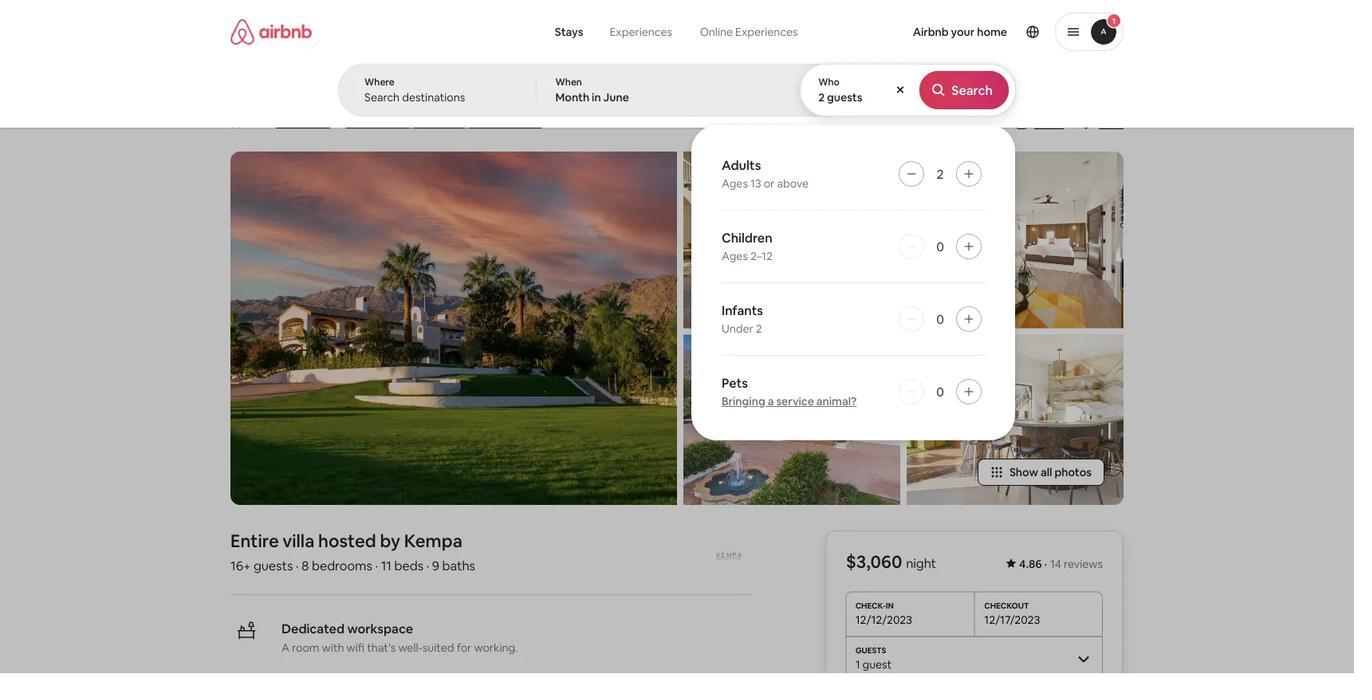 Task type: vqa. For each thing, say whether or not it's contained in the screenshot.


Task type: locate. For each thing, give the bounding box(es) containing it.
villa
[[304, 81, 345, 108]]

· palm desert, california, united states
[[336, 116, 542, 132]]

bringing
[[722, 394, 766, 409]]

by kempa
[[380, 529, 463, 552]]

airbnb
[[913, 25, 949, 39]]

1 0 from the top
[[937, 238, 945, 255]]

2 horizontal spatial 2
[[937, 166, 944, 182]]

reviews
[[290, 116, 330, 130], [1064, 557, 1103, 571]]

0 vertical spatial guests
[[827, 90, 863, 105]]

8
[[302, 557, 309, 574]]

adults ages 13 or above
[[722, 157, 809, 191]]

online
[[700, 25, 733, 39]]

1 vertical spatial 0
[[937, 311, 945, 327]]

infants under 2
[[722, 302, 764, 336]]

ages inside children ages 2–12
[[722, 249, 748, 263]]

None search field
[[338, 0, 1016, 440]]

experiences button
[[596, 16, 686, 48]]

night
[[906, 555, 937, 572]]

2 experiences from the left
[[736, 25, 798, 39]]

in right ft
[[612, 81, 629, 108]]

guests inside entire villa hosted by kempa 16+ guests · 8 bedrooms · 11 beds · 9 baths
[[254, 557, 293, 574]]

experiences
[[610, 25, 673, 39], [736, 25, 798, 39]]

share button
[[1009, 110, 1071, 137]]

0 horizontal spatial experiences
[[610, 25, 673, 39]]

stays button
[[542, 16, 596, 48]]

ages for adults
[[722, 176, 748, 191]]

1 vertical spatial 2
[[937, 166, 944, 182]]

0 horizontal spatial guests
[[254, 557, 293, 574]]

2 inside infants under 2
[[756, 322, 763, 336]]

workspace
[[347, 620, 413, 637]]

ad
[[634, 81, 664, 108]]

experiences inside 'link'
[[736, 25, 798, 39]]

stays
[[555, 25, 584, 39]]

infants
[[722, 302, 764, 318]]

ages
[[722, 176, 748, 191], [722, 249, 748, 263]]

guests down the entire
[[254, 557, 293, 574]]

3 0 from the top
[[937, 383, 945, 400]]

Where field
[[365, 90, 510, 105]]

1 vertical spatial reviews
[[1064, 557, 1103, 571]]

when month in june
[[556, 76, 629, 105]]

1 horizontal spatial 4.86 · 14 reviews
[[1020, 557, 1103, 571]]

5-
[[359, 81, 378, 108]]

4.86 · 14 reviews down the kempa
[[245, 116, 330, 130]]

1 horizontal spatial 14
[[1051, 557, 1062, 571]]

experiences up ad
[[610, 25, 673, 39]]

share
[[1035, 116, 1064, 131]]

photos
[[1055, 465, 1092, 480]]

1 vertical spatial guests
[[254, 557, 293, 574]]

children ages 2–12
[[722, 229, 773, 263]]

2 vertical spatial 0
[[937, 383, 945, 400]]

a
[[768, 394, 774, 409]]

4.86 · 14 reviews up 12/17/2023
[[1020, 557, 1103, 571]]

guests down who
[[827, 90, 863, 105]]

1 horizontal spatial 2
[[819, 90, 825, 105]]

children
[[722, 229, 773, 246]]

pets
[[722, 375, 748, 391]]

in
[[612, 81, 629, 108], [592, 90, 601, 105]]

0 vertical spatial ages
[[722, 176, 748, 191]]

4.86
[[245, 116, 268, 130], [1020, 557, 1042, 571]]

with
[[322, 641, 344, 655]]

room
[[292, 641, 320, 655]]

2
[[819, 90, 825, 105], [937, 166, 944, 182], [756, 322, 763, 336]]

ages down children
[[722, 249, 748, 263]]

guests
[[827, 90, 863, 105], [254, 557, 293, 574]]

what can we help you find? tab list
[[542, 16, 686, 48]]

0 horizontal spatial reviews
[[290, 116, 330, 130]]

11
[[381, 557, 392, 574]]

tab panel
[[338, 64, 1016, 440]]

service
[[777, 394, 814, 409]]

0 for infants
[[937, 311, 945, 327]]

4.86 · 14 reviews
[[245, 116, 330, 130], [1020, 557, 1103, 571]]

june
[[604, 90, 629, 105]]

0 horizontal spatial in
[[592, 90, 601, 105]]

show all photos
[[1010, 465, 1092, 480]]

1 vertical spatial ages
[[722, 249, 748, 263]]

2 0 from the top
[[937, 311, 945, 327]]

ft
[[590, 81, 608, 108]]

0
[[937, 238, 945, 255], [937, 311, 945, 327], [937, 383, 945, 400]]

12/17/2023
[[985, 612, 1041, 627]]

entire
[[231, 529, 279, 552]]

0 vertical spatial 2
[[819, 90, 825, 105]]

bringing a service animal? button
[[722, 394, 857, 409]]

ages inside "adults ages 13 or above"
[[722, 176, 748, 191]]

guests inside who 2 guests
[[827, 90, 863, 105]]

0 horizontal spatial 4.86
[[245, 116, 268, 130]]

well-
[[398, 641, 423, 655]]

kempa villa i 5-acre mt view retreat ft in ad mag image 5 image
[[907, 335, 1124, 505]]

0 vertical spatial 4.86 · 14 reviews
[[245, 116, 330, 130]]

show
[[1010, 465, 1039, 480]]

2 ages from the top
[[722, 249, 748, 263]]

2 vertical spatial 2
[[756, 322, 763, 336]]

4.86 down the kempa
[[245, 116, 268, 130]]

1 experiences from the left
[[610, 25, 673, 39]]

learn more about the host, kempa. image
[[707, 531, 752, 575], [707, 531, 752, 575]]

ages down adults
[[722, 176, 748, 191]]

1 horizontal spatial reviews
[[1064, 557, 1103, 571]]

1 horizontal spatial 4.86
[[1020, 557, 1042, 571]]

14
[[276, 116, 287, 130], [1051, 557, 1062, 571]]

united
[[471, 116, 506, 130]]

0 vertical spatial 14
[[276, 116, 287, 130]]

·
[[270, 116, 273, 130], [336, 116, 339, 132], [1045, 557, 1048, 571], [296, 557, 299, 574], [375, 557, 378, 574], [427, 557, 429, 574]]

experiences right online
[[736, 25, 798, 39]]

13
[[751, 176, 762, 191]]

kempa villa i 5-acre mt view retreat ft in ad mag image 2 image
[[684, 152, 901, 328]]

0 horizontal spatial 2
[[756, 322, 763, 336]]

0 vertical spatial 0
[[937, 238, 945, 255]]

1 ages from the top
[[722, 176, 748, 191]]

$3,060
[[846, 551, 903, 573]]

entire villa hosted by kempa 16+ guests · 8 bedrooms · 11 beds · 9 baths
[[231, 529, 476, 574]]

1 horizontal spatial guests
[[827, 90, 863, 105]]

$3,060 night
[[846, 551, 937, 573]]

in left june
[[592, 90, 601, 105]]

none search field containing adults
[[338, 0, 1016, 440]]

animal?
[[817, 394, 857, 409]]

4.86 up 12/17/2023
[[1020, 557, 1042, 571]]

1 horizontal spatial experiences
[[736, 25, 798, 39]]



Task type: describe. For each thing, give the bounding box(es) containing it.
1 horizontal spatial in
[[612, 81, 629, 108]]

12/12/2023
[[856, 612, 913, 627]]

0 for children
[[937, 238, 945, 255]]

kempa
[[231, 81, 300, 108]]

2 inside who 2 guests
[[819, 90, 825, 105]]

view
[[460, 81, 508, 108]]

above
[[777, 176, 809, 191]]

experiences inside button
[[610, 25, 673, 39]]

all
[[1041, 465, 1053, 480]]

who 2 guests
[[819, 76, 863, 105]]

bedrooms
[[312, 557, 373, 574]]

2–12
[[751, 249, 773, 263]]

kempa villa i 5-acre mt view retreat ft in ad mag
[[231, 81, 711, 108]]

· inside · palm desert, california, united states
[[336, 116, 339, 132]]

beds
[[394, 557, 424, 574]]

dedicated workspace a room with wifi that's well-suited for working.
[[282, 620, 518, 655]]

month
[[556, 90, 590, 105]]

mag
[[669, 81, 711, 108]]

baths
[[442, 557, 476, 574]]

for
[[457, 641, 472, 655]]

a
[[282, 641, 290, 655]]

16+
[[231, 557, 251, 574]]

when
[[556, 76, 582, 88]]

hosted
[[318, 529, 376, 552]]

1 vertical spatial 4.86 · 14 reviews
[[1020, 557, 1103, 571]]

kempa villa i 5-acre mt view retreat ft in ad mag image 3 image
[[684, 335, 901, 505]]

save
[[1099, 116, 1124, 131]]

adults
[[722, 157, 761, 173]]

suited
[[423, 641, 454, 655]]

home
[[978, 25, 1008, 39]]

villa
[[283, 529, 315, 552]]

14 reviews button
[[276, 115, 330, 131]]

i
[[349, 81, 355, 108]]

0 vertical spatial reviews
[[290, 116, 330, 130]]

retreat
[[513, 81, 586, 108]]

wifi
[[347, 641, 365, 655]]

who
[[819, 76, 840, 88]]

online experiences
[[700, 25, 798, 39]]

california,
[[415, 116, 469, 130]]

0 vertical spatial 4.86
[[245, 116, 268, 130]]

0 horizontal spatial 14
[[276, 116, 287, 130]]

online experiences link
[[686, 16, 812, 48]]

desert,
[[374, 116, 413, 130]]

1 vertical spatial 4.86
[[1020, 557, 1042, 571]]

palm desert, california, united states button
[[346, 113, 542, 132]]

working.
[[474, 641, 518, 655]]

in inside the when month in june
[[592, 90, 601, 105]]

that's
[[367, 641, 396, 655]]

your
[[952, 25, 975, 39]]

where
[[365, 76, 395, 88]]

kempa villa i 5-acre mt view retreat ft in ad mag image 1 image
[[231, 152, 677, 505]]

mt
[[429, 81, 455, 108]]

1 button
[[1056, 13, 1124, 51]]

ages for children
[[722, 249, 748, 263]]

acre
[[378, 81, 425, 108]]

dedicated
[[282, 620, 345, 637]]

show all photos button
[[978, 459, 1105, 486]]

palm
[[346, 116, 371, 130]]

0 for pets
[[937, 383, 945, 400]]

states
[[509, 116, 542, 130]]

pets bringing a service animal?
[[722, 375, 857, 409]]

save button
[[1074, 110, 1131, 137]]

9
[[432, 557, 440, 574]]

0 horizontal spatial 4.86 · 14 reviews
[[245, 116, 330, 130]]

or
[[764, 176, 775, 191]]

airbnb your home
[[913, 25, 1008, 39]]

tab panel containing adults
[[338, 64, 1016, 440]]

1 vertical spatial 14
[[1051, 557, 1062, 571]]

1
[[1113, 16, 1116, 26]]

kempa villa i 5-acre mt view retreat ft in ad mag image 4 image
[[907, 152, 1124, 328]]

airbnb your home link
[[904, 15, 1017, 49]]

profile element
[[816, 0, 1124, 64]]

under
[[722, 322, 754, 336]]



